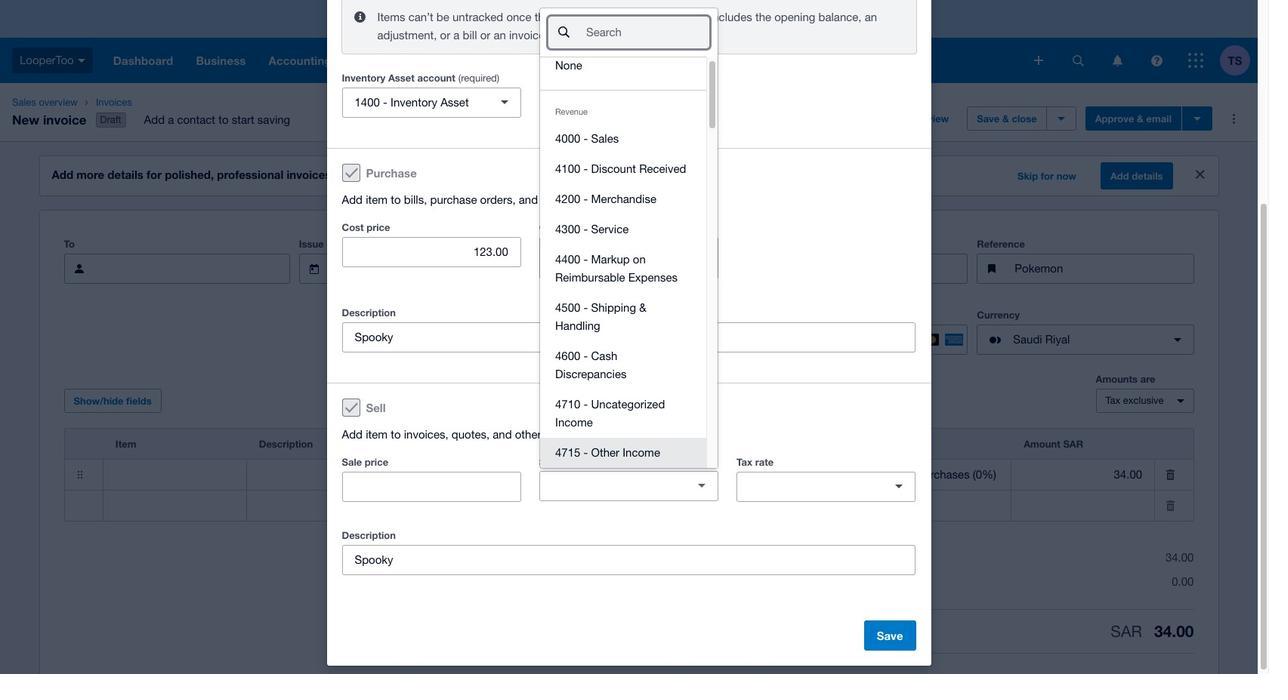 Task type: vqa. For each thing, say whether or not it's contained in the screenshot.
the CN- corresponding to CN-0026
no



Task type: describe. For each thing, give the bounding box(es) containing it.
0 vertical spatial sales
[[544, 428, 570, 441]]

- for 4300
[[584, 222, 588, 235]]

(required) inside inventory asset account (required)
[[458, 72, 500, 83]]

30
[[480, 12, 491, 24]]

1 horizontal spatial an
[[865, 10, 877, 23]]

the
[[755, 10, 771, 23]]

1 purchase from the left
[[430, 193, 477, 206]]

date for due date
[[546, 238, 567, 250]]

1400 - inventory asset
[[355, 96, 469, 108]]

loopertoo
[[20, 53, 74, 66]]

4600
[[555, 349, 581, 362]]

- for 4100
[[584, 162, 588, 175]]

4400
[[555, 253, 581, 266]]

add details button
[[1101, 163, 1173, 190]]

payroll
[[588, 245, 622, 258]]

saudi
[[1013, 333, 1042, 346]]

preview
[[912, 113, 949, 125]]

asset inside popup button
[[441, 96, 469, 108]]

uncategorized
[[591, 398, 665, 411]]

cost for cost price
[[342, 221, 364, 233]]

merchandise
[[591, 192, 656, 205]]

a left the contact on the top left of page
[[168, 113, 174, 126]]

0 horizontal spatial details
[[108, 168, 143, 181]]

& for close
[[1003, 113, 1009, 125]]

issue
[[299, 238, 324, 250]]

save & close
[[977, 113, 1037, 125]]

trial,
[[567, 13, 586, 24]]

ts banner
[[0, 0, 1258, 83]]

show/hide
[[74, 395, 124, 407]]

new invoice
[[12, 111, 87, 127]]

add details
[[1111, 170, 1163, 182]]

- for 4600
[[584, 349, 588, 362]]

Search text field
[[585, 18, 709, 46]]

Sale price text field
[[343, 473, 520, 501]]

Description text field
[[343, 546, 915, 575]]

- for 4000
[[584, 132, 588, 145]]

saudi riyal
[[1013, 333, 1070, 346]]

Cost price text field
[[343, 238, 520, 266]]

cost for cost of goods sold account (required)
[[539, 221, 561, 233]]

goods
[[576, 221, 607, 233]]

they
[[535, 10, 556, 23]]

on inside the items can't be untracked once they appear on a transaction. this includes the opening balance, an adjustment, or a bill or an invoice.
[[598, 10, 611, 23]]

1 horizontal spatial svg image
[[1112, 55, 1122, 66]]

4500 - shipping & handling
[[555, 301, 646, 332]]

none button
[[540, 50, 707, 80]]

you have 30 days left in your trial, which includes all features
[[437, 12, 704, 24]]

invoice
[[43, 111, 87, 127]]

2 or from the left
[[480, 28, 491, 41]]

opening
[[775, 10, 815, 23]]

payable
[[552, 257, 593, 270]]

contact element
[[64, 254, 290, 284]]

details inside button
[[1132, 170, 1163, 182]]

refunds
[[630, 476, 672, 489]]

received
[[639, 162, 686, 175]]

adjustment,
[[377, 28, 437, 41]]

income for 4710 - uncategorized income
[[555, 416, 593, 429]]

0.00
[[1172, 576, 1194, 589]]

to left start
[[218, 113, 229, 126]]

2 horizontal spatial svg image
[[1151, 55, 1162, 66]]

qty.
[[517, 438, 535, 450]]

4000 - sales
[[555, 132, 619, 145]]

- for 4500
[[584, 301, 588, 314]]

amounts are
[[1096, 373, 1156, 385]]

4100
[[555, 162, 581, 175]]

add for add item to bills, purchase orders, and other purchase transactions
[[342, 193, 363, 206]]

a left transaction.
[[614, 10, 620, 23]]

1400
[[355, 96, 380, 108]]

contact
[[177, 113, 215, 126]]

- for 4710
[[584, 398, 588, 411]]

add more details for polished, professional invoices.
[[52, 168, 334, 181]]

4500
[[555, 301, 581, 314]]

4600 - cash discrepancies button
[[540, 341, 707, 389]]

list box inside group
[[540, 41, 707, 675]]

markup
[[591, 253, 630, 266]]

item
[[115, 438, 136, 450]]

1 horizontal spatial and
[[519, 193, 538, 206]]

show/hide fields button
[[64, 389, 162, 413]]

4710
[[555, 398, 581, 411]]

4100 - discount received button
[[540, 154, 707, 184]]

to inside the ts banner
[[792, 12, 801, 24]]

skip for now button
[[1009, 164, 1086, 188]]

price for sell
[[365, 456, 388, 468]]

bill
[[463, 28, 477, 41]]

4200
[[555, 192, 581, 205]]

email
[[1147, 113, 1172, 125]]

your
[[545, 13, 564, 24]]

reimbursable
[[555, 271, 625, 284]]

show/hide fields
[[74, 395, 152, 407]]

on inside 4400 - markup on reimbursable expenses
[[633, 253, 646, 266]]

approve & email button
[[1085, 107, 1182, 131]]

inventory inside popup button
[[391, 96, 437, 108]]

buy
[[804, 12, 821, 24]]

sale price
[[342, 456, 388, 468]]

save for save & close
[[977, 113, 1000, 125]]

more date options image
[[486, 254, 516, 284]]

due
[[525, 238, 544, 250]]

quotes,
[[452, 428, 490, 441]]

sales for sales account
[[539, 456, 565, 468]]

approve
[[1095, 113, 1134, 125]]

bills,
[[404, 193, 427, 206]]

purchase
[[366, 166, 417, 179]]

none text field inside invoice line item list element
[[247, 461, 504, 490]]

none text field inside invoice line item list element
[[247, 492, 504, 521]]

tax for tax exclusive
[[1106, 395, 1121, 407]]

description for purchase
[[342, 306, 396, 318]]

invoices link
[[90, 95, 302, 110]]

4715 - other income
[[555, 446, 660, 459]]

To text field
[[100, 255, 289, 283]]

2160
[[552, 245, 577, 258]]

none
[[555, 59, 582, 71]]

plan
[[769, 12, 789, 24]]

2 horizontal spatial account
[[633, 221, 671, 233]]

service
[[591, 222, 629, 235]]

1 horizontal spatial account
[[567, 456, 605, 468]]

1 or from the left
[[440, 28, 450, 41]]

fields
[[126, 395, 152, 407]]

Description text field
[[343, 323, 915, 352]]

1 vertical spatial 34.00
[[1154, 623, 1194, 642]]

sales inside button
[[591, 132, 619, 145]]

tax exclusive button
[[1096, 389, 1194, 413]]

group containing none
[[540, 8, 718, 675]]

sar inside invoice line item list element
[[1063, 438, 1083, 450]]

save & close button
[[967, 107, 1047, 131]]

date for issue date
[[327, 238, 347, 250]]

sold
[[609, 221, 630, 233]]

exclusive
[[1123, 395, 1164, 407]]

add for add item to invoices, quotes, and other sales transactions
[[342, 428, 363, 441]]

tax exclusive
[[1106, 395, 1164, 407]]

add item to bills, purchase orders, and other purchase transactions
[[342, 193, 683, 206]]

4300 - service
[[555, 222, 629, 235]]

reference
[[977, 238, 1025, 250]]

2 purchase from the left
[[570, 193, 617, 206]]

- for 4200
[[584, 192, 588, 205]]



Task type: locate. For each thing, give the bounding box(es) containing it.
1 vertical spatial sales
[[591, 132, 619, 145]]

0 horizontal spatial income
[[555, 416, 593, 429]]

ts
[[1228, 53, 1242, 67]]

includes left the
[[710, 10, 752, 23]]

date right issue
[[327, 238, 347, 250]]

add right now
[[1111, 170, 1129, 182]]

4000 - sales button
[[540, 124, 707, 154]]

1 horizontal spatial date
[[546, 238, 567, 250]]

on right appear on the left
[[598, 10, 611, 23]]

other up of
[[541, 193, 567, 206]]

cost
[[342, 221, 364, 233], [539, 221, 561, 233]]

polished,
[[165, 168, 214, 181]]

svg image up close
[[1034, 56, 1043, 65]]

- right '4500'
[[584, 301, 588, 314]]

34.00
[[1166, 552, 1194, 564], [1154, 623, 1194, 642]]

1 horizontal spatial cost
[[539, 221, 561, 233]]

0 horizontal spatial asset
[[388, 71, 415, 83]]

0 horizontal spatial an
[[494, 28, 506, 41]]

other
[[541, 193, 567, 206], [515, 428, 541, 441]]

amounts
[[1096, 373, 1138, 385]]

or right bill
[[480, 28, 491, 41]]

& for email
[[1137, 113, 1144, 125]]

list box
[[540, 41, 707, 675]]

expenses
[[628, 271, 678, 284]]

1 horizontal spatial sales
[[539, 456, 565, 468]]

item down sell
[[366, 428, 388, 441]]

save inside button
[[977, 113, 1000, 125]]

add up sale
[[342, 428, 363, 441]]

days
[[493, 12, 515, 24]]

2 cost from the left
[[539, 221, 561, 233]]

includes inside you have 30 days left in your trial, which includes all features
[[617, 13, 653, 24]]

income up refunds
[[623, 446, 660, 459]]

account up 1400 - inventory asset popup button
[[417, 71, 455, 83]]

2 item from the top
[[366, 428, 388, 441]]

balance,
[[819, 10, 862, 23]]

- right 4100
[[584, 162, 588, 175]]

account up wages in the top of the page
[[633, 221, 671, 233]]

1 cost from the left
[[342, 221, 364, 233]]

tax for tax rate
[[737, 456, 753, 468]]

0 vertical spatial account
[[417, 71, 455, 83]]

add for add details
[[1111, 170, 1129, 182]]

0 vertical spatial sar
[[1063, 438, 1083, 450]]

0 horizontal spatial on
[[598, 10, 611, 23]]

- right of
[[584, 222, 588, 235]]

date up 4400
[[546, 238, 567, 250]]

0 horizontal spatial svg image
[[1034, 56, 1043, 65]]

0 horizontal spatial svg image
[[78, 59, 85, 63]]

svg image inside "loopertoo" "popup button"
[[78, 59, 85, 63]]

price for purchase
[[367, 221, 390, 233]]

sales up new
[[12, 97, 36, 108]]

1 horizontal spatial svg image
[[1072, 55, 1084, 66]]

1 vertical spatial on
[[633, 253, 646, 266]]

1 item from the top
[[366, 193, 388, 206]]

once
[[506, 10, 531, 23]]

includes left all
[[617, 13, 653, 24]]

skip
[[1018, 170, 1038, 182]]

purchase right bills, at the left of page
[[430, 193, 477, 206]]

& left close
[[1003, 113, 1009, 125]]

34.00 down 0.00
[[1154, 623, 1194, 642]]

transactions down received
[[620, 193, 683, 206]]

1 horizontal spatial or
[[480, 28, 491, 41]]

details
[[108, 168, 143, 181], [1132, 170, 1163, 182]]

1 vertical spatial account
[[633, 221, 671, 233]]

0 vertical spatial (required)
[[458, 72, 500, 83]]

which
[[588, 13, 614, 24]]

1 vertical spatial asset
[[441, 96, 469, 108]]

0 horizontal spatial save
[[877, 629, 903, 643]]

& left email
[[1137, 113, 1144, 125]]

a inside the ts banner
[[761, 12, 766, 24]]

0 vertical spatial asset
[[388, 71, 415, 83]]

add for add more details for polished, professional invoices.
[[52, 168, 73, 181]]

1 horizontal spatial includes
[[710, 10, 752, 23]]

0 horizontal spatial inventory
[[342, 71, 386, 83]]

save
[[977, 113, 1000, 125], [877, 629, 903, 643]]

- right 1400
[[383, 96, 387, 108]]

- right the 4820
[[584, 476, 588, 489]]

1 vertical spatial sales
[[826, 576, 852, 589]]

orders,
[[480, 193, 516, 206]]

- for 1400
[[383, 96, 387, 108]]

1 vertical spatial and
[[493, 428, 512, 441]]

svg image
[[1188, 53, 1204, 68], [1072, 55, 1084, 66], [78, 59, 85, 63]]

add
[[144, 113, 165, 126], [52, 168, 73, 181], [1111, 170, 1129, 182], [342, 193, 363, 206], [342, 428, 363, 441]]

invoices,
[[404, 428, 449, 441]]

includes
[[710, 10, 752, 23], [617, 13, 653, 24]]

features
[[668, 13, 704, 24]]

& right shipping
[[639, 301, 646, 314]]

tax down amounts
[[1106, 395, 1121, 407]]

2 horizontal spatial svg image
[[1188, 53, 1204, 68]]

4820 - vendor refunds button
[[540, 468, 707, 498]]

1 vertical spatial transactions
[[574, 428, 636, 441]]

add inside button
[[1111, 170, 1129, 182]]

sales for sales overview
[[12, 97, 36, 108]]

svg image
[[1112, 55, 1122, 66], [1151, 55, 1162, 66], [1034, 56, 1043, 65]]

0 horizontal spatial sales
[[544, 428, 570, 441]]

4715 - other income button
[[540, 438, 707, 468]]

0 vertical spatial on
[[598, 10, 611, 23]]

tax left rate
[[737, 456, 753, 468]]

0 horizontal spatial tax
[[737, 456, 753, 468]]

inventory asset account (required)
[[342, 71, 500, 83]]

4000
[[555, 132, 581, 145]]

- right 4715
[[584, 446, 588, 459]]

price right sale
[[365, 456, 388, 468]]

of
[[564, 221, 573, 233]]

4820
[[555, 476, 581, 489]]

2 horizontal spatial &
[[1137, 113, 1144, 125]]

item for purchase
[[366, 193, 388, 206]]

payments
[[784, 309, 830, 321]]

(required) inside cost of goods sold account (required)
[[674, 222, 715, 233]]

Reference text field
[[1013, 255, 1193, 283]]

details right more
[[108, 168, 143, 181]]

sales overview link
[[6, 95, 84, 110]]

now
[[1057, 170, 1077, 182]]

asset up '1400 - inventory asset'
[[388, 71, 415, 83]]

- right 4400
[[584, 253, 588, 266]]

to left "invoices,"
[[391, 428, 401, 441]]

0 horizontal spatial cost
[[342, 221, 364, 233]]

or down you
[[440, 28, 450, 41]]

0 vertical spatial description
[[342, 306, 396, 318]]

0 vertical spatial an
[[865, 10, 877, 23]]

overview
[[39, 97, 78, 108]]

- right 4600
[[584, 349, 588, 362]]

1 vertical spatial tax
[[737, 456, 753, 468]]

svg image up email
[[1151, 55, 1162, 66]]

& inside 4500 - shipping & handling
[[639, 301, 646, 314]]

sales left tax
[[826, 576, 852, 589]]

add up cost price
[[342, 193, 363, 206]]

add item to invoices, quotes, and other sales transactions
[[342, 428, 636, 441]]

income inside 4710 - uncategorized income
[[555, 416, 593, 429]]

4600 - cash discrepancies
[[555, 349, 627, 380]]

0 vertical spatial save
[[977, 113, 1000, 125]]

1 vertical spatial sar
[[1111, 623, 1142, 641]]

new
[[12, 111, 39, 127]]

None text field
[[247, 461, 504, 490]]

list box containing none
[[540, 41, 707, 675]]

and right orders,
[[519, 193, 538, 206]]

1 horizontal spatial details
[[1132, 170, 1163, 182]]

0 horizontal spatial for
[[147, 168, 162, 181]]

1 horizontal spatial sales
[[826, 576, 852, 589]]

Issue date text field
[[335, 255, 480, 283]]

to left bills, at the left of page
[[391, 193, 401, 206]]

1 horizontal spatial asset
[[441, 96, 469, 108]]

2 date from the left
[[546, 238, 567, 250]]

None field
[[539, 7, 719, 675], [504, 461, 581, 490], [581, 461, 724, 490], [1012, 461, 1154, 490], [504, 492, 581, 521], [581, 492, 724, 521], [1012, 492, 1154, 521], [539, 7, 719, 675], [504, 461, 581, 490], [581, 461, 724, 490], [1012, 461, 1154, 490], [504, 492, 581, 521], [581, 492, 724, 521], [1012, 492, 1154, 521]]

1 vertical spatial (required)
[[674, 222, 715, 233]]

ts button
[[1220, 38, 1258, 83]]

sales up 4715
[[544, 428, 570, 441]]

save inside button
[[877, 629, 903, 643]]

2 vertical spatial description
[[342, 529, 396, 541]]

34.00 up 0.00
[[1166, 552, 1194, 564]]

4400 - markup on reimbursable expenses
[[555, 253, 678, 284]]

cost up issue date
[[342, 221, 364, 233]]

inventory up 1400
[[342, 71, 386, 83]]

- inside button
[[584, 222, 588, 235]]

1 horizontal spatial sar
[[1111, 623, 1142, 641]]

purchase up goods
[[570, 193, 617, 206]]

1 vertical spatial item
[[366, 428, 388, 441]]

income down 4710
[[555, 416, 593, 429]]

tax inside popup button
[[1106, 395, 1121, 407]]

income for 4715 - other income
[[623, 446, 660, 459]]

price up issue date text box in the top left of the page
[[367, 221, 390, 233]]

- right 2160
[[580, 245, 585, 258]]

sar
[[1063, 438, 1083, 450], [1111, 623, 1142, 641]]

0 vertical spatial transactions
[[620, 193, 683, 206]]

2 vertical spatial sales
[[539, 456, 565, 468]]

Due date text field
[[561, 255, 706, 283]]

0 horizontal spatial and
[[493, 428, 512, 441]]

sales account
[[539, 456, 605, 468]]

cost of goods sold account (required)
[[539, 221, 715, 233]]

item up cost price
[[366, 193, 388, 206]]

shipping
[[591, 301, 636, 314]]

Invoice number text field
[[787, 255, 967, 283]]

- for 2160
[[580, 245, 585, 258]]

revenue
[[555, 107, 588, 116]]

1 vertical spatial inventory
[[391, 96, 437, 108]]

to left buy
[[792, 12, 801, 24]]

1 horizontal spatial &
[[1003, 113, 1009, 125]]

on up expenses
[[633, 253, 646, 266]]

add left the contact on the top left of page
[[144, 113, 165, 126]]

to
[[64, 238, 75, 250]]

0 vertical spatial tax
[[1106, 395, 1121, 407]]

for left polished,
[[147, 168, 162, 181]]

- inside 4500 - shipping & handling
[[584, 301, 588, 314]]

1 horizontal spatial income
[[623, 446, 660, 459]]

sales
[[12, 97, 36, 108], [591, 132, 619, 145], [539, 456, 565, 468]]

1 horizontal spatial for
[[1041, 170, 1054, 182]]

0 vertical spatial other
[[541, 193, 567, 206]]

0 horizontal spatial &
[[639, 301, 646, 314]]

0 horizontal spatial account
[[417, 71, 455, 83]]

- inside 4600 - cash discrepancies
[[584, 349, 588, 362]]

account down price
[[567, 456, 605, 468]]

1 horizontal spatial (required)
[[674, 222, 715, 233]]

2 horizontal spatial sales
[[591, 132, 619, 145]]

total
[[798, 576, 822, 589]]

0 vertical spatial item
[[366, 193, 388, 206]]

0 vertical spatial income
[[555, 416, 593, 429]]

or
[[440, 28, 450, 41], [480, 28, 491, 41]]

1 horizontal spatial tax
[[1106, 395, 1121, 407]]

(required) up more date options image
[[674, 222, 715, 233]]

an right balance,
[[865, 10, 877, 23]]

1 horizontal spatial on
[[633, 253, 646, 266]]

0 horizontal spatial includes
[[617, 13, 653, 24]]

4300
[[555, 222, 581, 235]]

None text field
[[247, 492, 504, 521]]

online payments
[[751, 309, 830, 321]]

- right 4200 on the top of the page
[[584, 192, 588, 205]]

2 vertical spatial account
[[567, 456, 605, 468]]

for left now
[[1041, 170, 1054, 182]]

4715
[[555, 446, 581, 459]]

4400 - markup on reimbursable expenses button
[[540, 244, 707, 293]]

- right 4710
[[584, 398, 588, 411]]

other
[[591, 446, 620, 459]]

1 vertical spatial description
[[259, 438, 313, 450]]

have
[[456, 13, 477, 24]]

handling
[[555, 319, 600, 332]]

cash
[[591, 349, 617, 362]]

start
[[232, 113, 254, 126]]

1 vertical spatial an
[[494, 28, 506, 41]]

vendor
[[591, 476, 627, 489]]

to
[[792, 12, 801, 24], [218, 113, 229, 126], [391, 193, 401, 206], [391, 428, 401, 441]]

- for 4820
[[584, 476, 588, 489]]

and left qty.
[[493, 428, 512, 441]]

asset down inventory asset account (required)
[[441, 96, 469, 108]]

description for sell
[[342, 529, 396, 541]]

item for sell
[[366, 428, 388, 441]]

0 horizontal spatial date
[[327, 238, 347, 250]]

1 horizontal spatial inventory
[[391, 96, 437, 108]]

0 vertical spatial and
[[519, 193, 538, 206]]

a left plan
[[761, 12, 766, 24]]

for inside button
[[1041, 170, 1054, 182]]

on
[[598, 10, 611, 23], [633, 253, 646, 266]]

svg image up approve
[[1112, 55, 1122, 66]]

wages
[[625, 245, 660, 258]]

1 vertical spatial price
[[365, 456, 388, 468]]

invoice.
[[509, 28, 548, 41]]

due date
[[525, 238, 567, 250]]

0 horizontal spatial or
[[440, 28, 450, 41]]

4100 - discount received
[[555, 162, 686, 175]]

1 horizontal spatial save
[[977, 113, 1000, 125]]

0 vertical spatial inventory
[[342, 71, 386, 83]]

- inside 4400 - markup on reimbursable expenses
[[584, 253, 588, 266]]

0 horizontal spatial (required)
[[458, 72, 500, 83]]

1 vertical spatial other
[[515, 428, 541, 441]]

discount
[[591, 162, 636, 175]]

(required) down bill
[[458, 72, 500, 83]]

1 date from the left
[[327, 238, 347, 250]]

inventory
[[342, 71, 386, 83], [391, 96, 437, 108]]

more
[[77, 168, 104, 181]]

description inside invoice line item list element
[[259, 438, 313, 450]]

- for 4715
[[584, 446, 588, 459]]

sales up discount
[[591, 132, 619, 145]]

0 vertical spatial 34.00
[[1166, 552, 1194, 564]]

this
[[686, 10, 707, 23]]

2160 - payroll wages payable
[[552, 245, 660, 270]]

untracked
[[453, 10, 503, 23]]

0 horizontal spatial sar
[[1063, 438, 1083, 450]]

add for add a contact to start saving
[[144, 113, 165, 126]]

online
[[751, 309, 781, 321]]

invoice line item list element
[[64, 428, 1194, 522]]

other up sales account at the bottom left
[[515, 428, 541, 441]]

0 horizontal spatial sales
[[12, 97, 36, 108]]

4710 - uncategorized income
[[555, 398, 665, 429]]

1 vertical spatial income
[[623, 446, 660, 459]]

tax rate, image
[[896, 485, 903, 489]]

cost up due date
[[539, 221, 561, 233]]

and
[[519, 193, 538, 206], [493, 428, 512, 441]]

0 vertical spatial price
[[367, 221, 390, 233]]

1 vertical spatial save
[[877, 629, 903, 643]]

save for save
[[877, 629, 903, 643]]

add left more
[[52, 168, 73, 181]]

4820 - vendor refunds
[[555, 476, 672, 489]]

sales up the 4820
[[539, 456, 565, 468]]

- inside the 2160 - payroll wages payable
[[580, 245, 585, 258]]

group
[[540, 8, 718, 675]]

4200 - merchandise
[[555, 192, 656, 205]]

issue date
[[299, 238, 347, 250]]

transactions up other
[[574, 428, 636, 441]]

you
[[437, 13, 453, 24]]

0 horizontal spatial purchase
[[430, 193, 477, 206]]

- right 4000
[[584, 132, 588, 145]]

more date options image
[[712, 254, 742, 284]]

- for 4400
[[584, 253, 588, 266]]

discrepancies
[[555, 368, 627, 380]]

choose
[[722, 12, 758, 24]]

can't
[[408, 10, 433, 23]]

details left close icon
[[1132, 170, 1163, 182]]

an down days
[[494, 28, 506, 41]]

0 vertical spatial sales
[[12, 97, 36, 108]]

a left bill
[[454, 28, 460, 41]]

inventory down inventory asset account (required)
[[391, 96, 437, 108]]

close image
[[1196, 170, 1205, 179]]

1 horizontal spatial purchase
[[570, 193, 617, 206]]

- inside 4710 - uncategorized income
[[584, 398, 588, 411]]

includes inside the items can't be untracked once they appear on a transaction. this includes the opening balance, an adjustment, or a bill or an invoice.
[[710, 10, 752, 23]]



